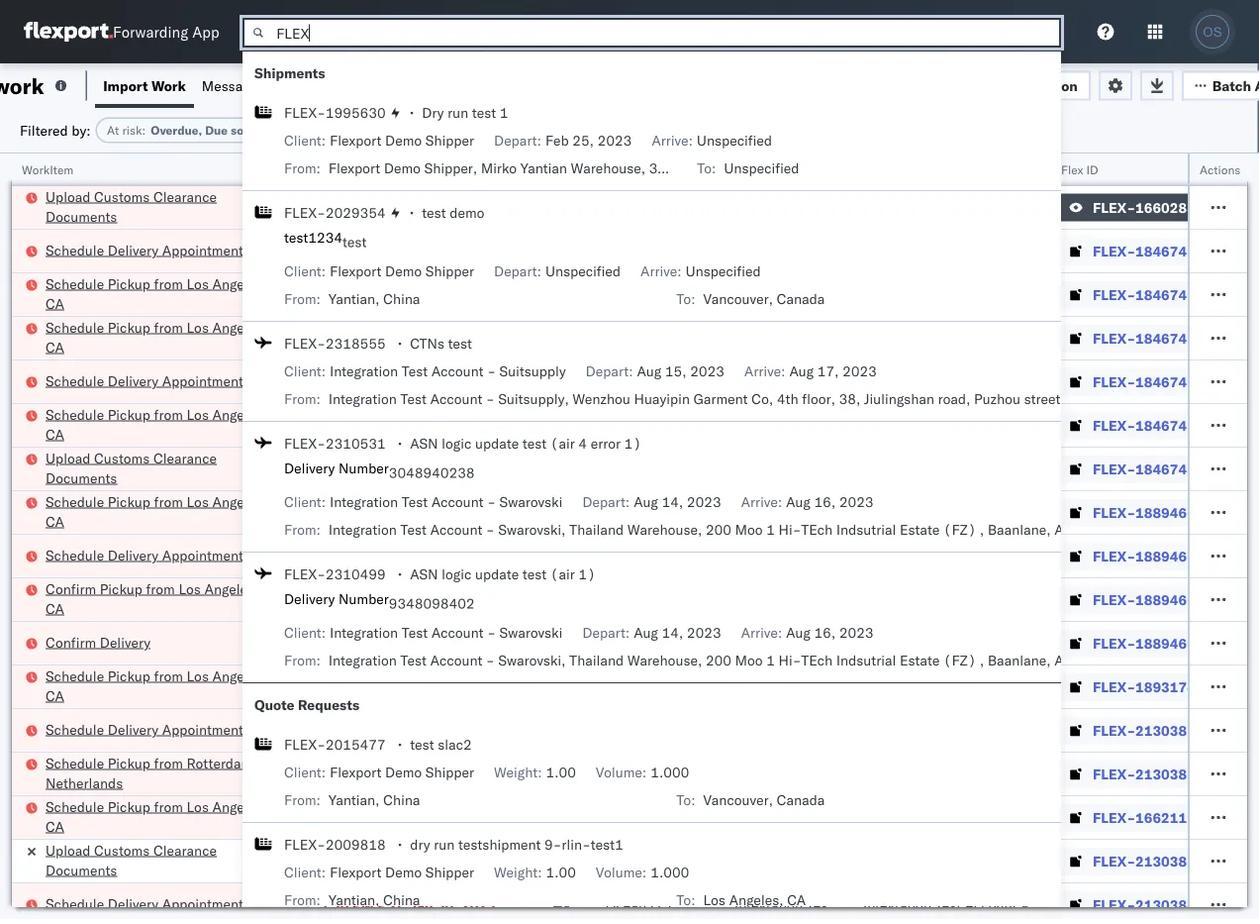Task type: describe. For each thing, give the bounding box(es) containing it.
shenzhen
[[687, 159, 749, 177]]

arrive: unspecified for depart: feb 25, 2023
[[652, 132, 773, 149]]

1660288
[[1136, 199, 1196, 216]]

quote requests
[[255, 696, 360, 714]]

1 vertical spatial 23,
[[437, 722, 458, 739]]

pm up 2310499
[[361, 547, 383, 565]]

schedule delivery appointment for first schedule delivery appointment link from the bottom
[[46, 895, 244, 912]]

0 vertical spatial warehouse,
[[571, 159, 646, 177]]

exception
[[1014, 77, 1078, 94]]

fcl for sixth schedule pickup from los angeles, ca link from the bottom
[[650, 286, 675, 303]]

angeles, inside confirm pickup from los angeles, ca
[[204, 580, 259, 597]]

pst, left dry at the bottom left of page
[[378, 852, 408, 870]]

pst, up 4:00 pm pst, dec 23, 2022
[[386, 547, 416, 565]]

error
[[591, 435, 621, 452]]

1 karl from the top
[[1033, 722, 1059, 739]]

flex-2015477
[[284, 736, 386, 753]]

4 resize handle column header from the left
[[701, 154, 725, 919]]

yantian, for 2009818
[[329, 891, 380, 909]]

schedule pickup from los angeles, ca for sixth schedule pickup from los angeles, ca link from the bottom
[[46, 275, 267, 312]]

8 resize handle column header from the left
[[1224, 154, 1248, 919]]

to: for test slac2
[[677, 791, 696, 809]]

confirm pickup from los angeles, ca link
[[46, 579, 281, 619]]

4 integration test account - karl lagerfeld from the top
[[864, 896, 1121, 913]]

1 horizontal spatial 1)
[[625, 435, 642, 452]]

from: yantian, china for 2015477
[[284, 791, 420, 809]]

nov down • ctns test
[[421, 373, 447, 390]]

pdt, up ctns
[[386, 286, 417, 303]]

schedule pickup from los angeles, ca for fourth schedule pickup from los angeles, ca link from the bottom
[[46, 406, 267, 443]]

12 schedule from the top
[[46, 895, 104, 912]]

pst, down delivery number 9348098402
[[379, 634, 409, 652]]

• for • ctns test
[[398, 335, 402, 352]]

pm left dry at the bottom left of page
[[352, 852, 374, 870]]

flex-1660288
[[1093, 199, 1196, 216]]

5 resize handle column header from the left
[[830, 154, 854, 919]]

schedule pickup from los angeles, ca for sixth schedule pickup from los angeles, ca link from the top of the page
[[46, 798, 267, 835]]

7 client: from the top
[[284, 864, 326, 881]]

1 resize handle column header from the left
[[283, 154, 307, 919]]

9 schedule from the top
[[46, 721, 104, 738]]

arrive: aug 16, 2023 for • asn logic update test (air 1)
[[741, 624, 874, 641]]

pst, down 2310499
[[378, 591, 408, 608]]

pm up 2310531
[[361, 416, 383, 434]]

• dry run testshipment 9-rlin-test1
[[398, 836, 624, 853]]

4 11:59 pm pdt, nov 4, 2022 from the top
[[319, 373, 501, 390]]

filtered
[[20, 121, 68, 139]]

4 schedule pickup from los angeles, ca link from the top
[[46, 492, 281, 531]]

6:00
[[319, 634, 349, 652]]

from inside confirm pickup from los angeles, ca
[[146, 580, 175, 597]]

delivery inside delivery number 3048940238
[[284, 460, 335, 477]]

customs for 12:00 am pdt, aug 19, 2022
[[94, 188, 150, 205]]

3 resize handle column header from the left
[[572, 154, 596, 919]]

4 karl from the top
[[1033, 896, 1059, 913]]

nyku9
[[1220, 895, 1260, 913]]

delivery for third schedule delivery appointment button from the top
[[108, 546, 159, 564]]

message (0)
[[202, 77, 283, 94]]

jan left slac2
[[411, 722, 433, 739]]

2 client: from the top
[[284, 262, 326, 280]]

1.00 for • test slac2
[[546, 764, 576, 781]]

1 integration test account - karl lagerfeld from the top
[[864, 722, 1121, 739]]

2 vancouver, from the top
[[704, 791, 773, 809]]

ocean fcl for fourth schedule pickup from los angeles, ca link from the bottom
[[606, 416, 675, 434]]

shipper for dry
[[426, 132, 474, 149]]

3 karl from the top
[[1033, 852, 1059, 870]]

nov left 8,
[[420, 460, 446, 477]]

Search Shipments (/) text field
[[243, 18, 1062, 48]]

2022 for confirm delivery link
[[467, 634, 501, 652]]

dry
[[422, 104, 444, 121]]

demo down the 12:00 am pdt, aug 19, 2022 on the left top of page
[[385, 262, 422, 280]]

2 shipper from the top
[[426, 262, 474, 280]]

1 wenzhou from the left
[[573, 390, 631, 408]]

demo down shenzhen, at the top of page
[[790, 199, 827, 216]]

23, for los
[[441, 591, 462, 608]]

Search Work text field
[[658, 71, 874, 101]]

nov up client: integration test account - suitsupply
[[421, 329, 447, 347]]

2 karl from the top
[[1033, 765, 1059, 782]]

pm down 2029354
[[361, 242, 383, 259]]

flex id
[[1062, 162, 1099, 177]]

actions
[[1200, 162, 1241, 177]]

3 clearance from the top
[[153, 841, 217, 859]]

1 flex-1846748 from the top
[[1093, 242, 1196, 259]]

guangdong,
[[852, 159, 928, 177]]

demo left bookings at the bottom of page
[[790, 678, 827, 695]]

depart: for asn logic update test (air 4 error 1)
[[583, 493, 630, 511]]

5 client: from the top
[[284, 624, 326, 641]]

depart: for asn logic update test (air 1)
[[583, 624, 630, 641]]

23, for rotterdam,
[[437, 765, 458, 782]]

upload for 12:00 am pdt, aug 19, 2022
[[46, 188, 91, 205]]

1889466 for confirm delivery
[[1136, 634, 1196, 652]]

caiu7
[[1220, 198, 1260, 215]]

from: integration test account - swarovski, thailand warehouse, 200 moo 1 hi-tech indsutrial estate (fz) , baanlane, ayutthaya, bangpa-in district, 1 for • asn logic update test (air 4 error 1)
[[284, 521, 1260, 538]]

workitem button
[[12, 157, 287, 177]]

(fz) for asn logic update test (air 1)
[[944, 652, 977, 669]]

depart: aug 14, 2023 for asn logic update test (air 4 error 1)
[[583, 493, 722, 511]]

demo up deadline button
[[385, 132, 422, 149]]

6 flex-1846748 from the top
[[1093, 460, 1196, 477]]

pm right 5:30
[[352, 896, 374, 913]]

8,
[[449, 460, 462, 477]]

4 flex-1846748 from the top
[[1093, 373, 1196, 390]]

slac2
[[438, 736, 472, 753]]

shipments
[[255, 64, 325, 82]]

schedule delivery appointment for 3rd schedule delivery appointment link
[[46, 546, 244, 564]]

5 from: from the top
[[284, 652, 321, 669]]

pm down delivery number 3048940238
[[361, 504, 383, 521]]

4
[[579, 435, 587, 452]]

estate for asn logic update test (air 4 error 1)
[[900, 521, 940, 538]]

delivery inside delivery number 9348098402
[[284, 590, 335, 608]]

pst, up dry at the bottom left of page
[[386, 809, 416, 826]]

appointment for 3rd schedule delivery appointment link
[[162, 546, 244, 564]]

west
[[924, 809, 956, 826]]

2318555
[[326, 335, 386, 352]]

ocean fcl for 11:00 upload customs clearance documents link
[[606, 460, 675, 477]]

3 documents from the top
[[46, 861, 117, 878]]

testshipment
[[459, 836, 541, 853]]

fcl for 2nd schedule delivery appointment link from the top of the page
[[650, 373, 675, 390]]

11:00 pm pst, nov 8, 2022
[[319, 460, 500, 477]]

7 schedule from the top
[[46, 546, 104, 564]]

2 to: vancouver, canada from the top
[[677, 791, 825, 809]]

5 schedule delivery appointment button from the top
[[46, 894, 244, 916]]

fcl for confirm delivery link
[[650, 634, 675, 652]]

2022 for sixth schedule pickup from los angeles, ca link from the bottom
[[466, 286, 501, 303]]

quote
[[255, 696, 295, 714]]

3 schedule delivery appointment link from the top
[[46, 545, 244, 565]]

road,
[[939, 390, 971, 408]]

200 for • asn logic update test (air 4 error 1)
[[706, 521, 732, 538]]

shenzhen,
[[782, 159, 848, 177]]

3 flex-1846748 from the top
[[1093, 329, 1196, 347]]

logic for delivery number 9348098402
[[442, 566, 472, 583]]

1.000 for to: los angeles, ca
[[651, 864, 690, 881]]

3 gvcu5 from the top
[[1220, 852, 1260, 869]]

run for test
[[448, 104, 469, 121]]

id
[[1087, 162, 1099, 177]]

pdt, down ctns
[[386, 373, 417, 390]]

1 schedule from the top
[[46, 241, 104, 258]]

4 11:59 from the top
[[319, 373, 358, 390]]

gvcu5 for schedule pickup from rotterdam, netherlands
[[1220, 765, 1260, 782]]

--
[[864, 199, 881, 216]]

ocean fcl for sixth schedule pickup from los angeles, ca link from the top of the page
[[606, 809, 675, 826]]

25,
[[573, 132, 594, 149]]

5 11:59 from the top
[[319, 416, 358, 434]]

6 schedule pickup from los angeles, ca link from the top
[[46, 797, 281, 836]]

documents for 11:00 pm pst, nov 8, 2022
[[46, 469, 117, 486]]

bookings test consignee
[[864, 678, 1022, 695]]

6 11:59 from the top
[[319, 504, 358, 521]]

test1234 test
[[284, 229, 367, 251]]

12 fcl from the top
[[650, 852, 675, 870]]

3 4, from the top
[[450, 329, 463, 347]]

appointment for 2nd schedule delivery appointment link from the top of the page
[[162, 372, 244, 389]]

8 schedule from the top
[[46, 667, 104, 684]]

pdt, up 11:00 pm pst, nov 8, 2022
[[386, 416, 417, 434]]

2 schedule pickup from los angeles, ca button from the top
[[46, 317, 281, 359]]

1.000 for to: vancouver, canada
[[651, 764, 690, 781]]

2 canada from the top
[[777, 791, 825, 809]]

3 schedule delivery appointment button from the top
[[46, 545, 244, 567]]

1 vancouver, from the top
[[704, 290, 773, 308]]

flex id button
[[1052, 157, 1190, 177]]

4 schedule delivery appointment link from the top
[[46, 720, 244, 739]]

13, for schedule delivery appointment
[[449, 547, 471, 565]]

5:30 pm pst, jan 30, 2023
[[319, 896, 496, 913]]

snooze
[[537, 162, 576, 177]]

2 11:59 from the top
[[319, 286, 358, 303]]

2 client: flexport demo shipper from the top
[[284, 262, 474, 280]]

pm down requests
[[352, 722, 374, 739]]

16, for • asn logic update test (air 4 error 1)
[[815, 493, 836, 511]]

3 integration test account - karl lagerfeld from the top
[[864, 852, 1121, 870]]

arrive: unspecified for depart: unspecified
[[641, 262, 761, 280]]

pst, left 8,
[[386, 460, 416, 477]]

nov up • ctns test
[[421, 286, 447, 303]]

2022 for confirm pickup from los angeles, ca link
[[465, 591, 500, 608]]

dec for confirm pickup from los angeles, ca
[[411, 591, 437, 608]]

flexport demo consignee for -
[[735, 199, 897, 216]]

1 schedule delivery appointment button from the top
[[46, 240, 244, 262]]

to: for dry run test 1
[[697, 159, 716, 177]]

weight: for slac2
[[494, 764, 542, 781]]

arrive: aug 17, 2023
[[745, 362, 877, 380]]

2 11:59 pm pdt, nov 4, 2022 from the top
[[319, 286, 501, 303]]

, for • asn logic update test (air 4 error 1)
[[980, 521, 985, 538]]

5 flex-1846748 from the top
[[1093, 416, 1196, 434]]

puzhou
[[975, 390, 1021, 408]]

11:59 pm pst, jan 12, 2023
[[319, 678, 505, 695]]

1 to: vancouver, canada from the top
[[677, 290, 825, 308]]

volume: for to: los angeles, ca
[[596, 864, 647, 881]]

pst, down 11:59 pm pst, jan 12, 2023
[[378, 722, 408, 739]]

4 ceau7 from the top
[[1220, 372, 1260, 390]]

2022 for 2nd schedule delivery appointment link from the top of the page
[[466, 373, 501, 390]]

import
[[103, 77, 148, 94]]

batch
[[1213, 77, 1252, 94]]

6:00 am pst, dec 24, 2022
[[319, 634, 501, 652]]

7 resize handle column header from the left
[[1186, 154, 1210, 919]]

from inside "schedule pickup from rotterdam, netherlands"
[[154, 754, 183, 772]]

pm down 6:00 am pst, dec 24, 2022
[[361, 678, 383, 695]]

pm down 2310531
[[361, 460, 383, 477]]

nov down the • test demo
[[421, 242, 447, 259]]

moo for asn logic update test (air 1)
[[735, 652, 763, 669]]

24, for 2022
[[442, 634, 463, 652]]

message
[[202, 77, 257, 94]]

pm left ctns
[[361, 329, 383, 347]]

from: yantian, china for 2009818
[[284, 891, 420, 909]]

garment
[[694, 390, 748, 408]]

2 4, from the top
[[450, 286, 463, 303]]

1889466 for schedule pickup from los angeles, ca
[[1136, 504, 1196, 521]]

4th
[[777, 390, 799, 408]]

5 schedule from the top
[[46, 406, 104, 423]]

4 4, from the top
[[450, 373, 463, 390]]

china up dry at the bottom left of page
[[383, 791, 420, 809]]

2 flex-1846748 from the top
[[1093, 286, 1196, 303]]

1846748 for sixth schedule pickup from los angeles, ca link from the bottom
[[1136, 286, 1196, 303]]

pm down 2015477 at the bottom of page
[[352, 765, 374, 782]]

rotterdam,
[[187, 754, 257, 772]]

12:00 am pdt, aug 19, 2022
[[319, 199, 511, 216]]

china down 8:30 pm pst, jan 28, 2023
[[383, 891, 420, 909]]

11:59 pm pst, jan 24, 2023
[[319, 809, 505, 826]]

pdt, down deadline button
[[387, 199, 419, 216]]

msdu
[[1220, 677, 1260, 695]]

flex-2130387 for schedule pickup from rotterdam, netherlands
[[1093, 765, 1196, 782]]

1 from: from the top
[[284, 159, 321, 177]]

schedule pickup from los angeles, ca for 2nd schedule pickup from los angeles, ca link from the top
[[46, 318, 267, 356]]

swarovski, for 3048940238
[[499, 521, 566, 538]]

swarovski for delivery number 3048940238
[[500, 493, 563, 511]]

5 schedule delivery appointment link from the top
[[46, 894, 244, 914]]

china up ctns
[[383, 290, 420, 308]]

1 canada from the top
[[777, 290, 825, 308]]

5 ceau7 from the top
[[1220, 416, 1260, 433]]

6 from: from the top
[[284, 791, 321, 809]]

yantian
[[521, 159, 568, 177]]

6 schedule pickup from los angeles, ca button from the top
[[46, 797, 281, 838]]

clearance for 12:00 am pdt, aug 19, 2022
[[153, 188, 217, 205]]

risk
[[122, 123, 142, 138]]

schedule pickup from rotterdam, netherlands link
[[46, 753, 281, 793]]

swarovski, for 9348098402
[[499, 652, 566, 669]]

flex-2318555
[[284, 335, 386, 352]]

pst, down 2015477 at the bottom of page
[[378, 765, 408, 782]]

jan down • test slac2
[[411, 765, 433, 782]]

tech for asn logic update test (air 4 error 1)
[[802, 521, 833, 538]]

(fz) for asn logic update test (air 4 error 1)
[[944, 521, 977, 538]]

5 schedule pickup from los angeles, ca link from the top
[[46, 666, 281, 706]]

delivery for 5th schedule delivery appointment button from the bottom of the page
[[108, 241, 159, 258]]

3 upload from the top
[[46, 841, 91, 859]]

ocean fcl for 5th schedule pickup from los angeles, ca link from the top of the page
[[606, 678, 675, 695]]

3 8:30 from the top
[[319, 852, 349, 870]]

pm up 2318555
[[361, 286, 383, 303]]

12 ocean fcl from the top
[[606, 852, 675, 870]]

3 customs from the top
[[94, 841, 150, 859]]

confirm pickup from los angeles, ca
[[46, 580, 259, 617]]

pst, down 8:30 pm pst, jan 28, 2023
[[378, 896, 408, 913]]

2 schedule delivery appointment link from the top
[[46, 371, 244, 391]]

shipper,
[[424, 159, 478, 177]]

file
[[986, 77, 1010, 94]]

flexport demo consignee for bookings
[[735, 678, 897, 695]]

rd.,
[[753, 159, 779, 177]]

11:59 pm pst, dec 13, 2022 for schedule pickup from los angeles, ca
[[319, 504, 508, 521]]

import work
[[103, 77, 186, 94]]

13, for schedule pickup from los angeles, ca
[[449, 504, 471, 521]]

2022 for 2nd schedule pickup from los angeles, ca link from the top
[[466, 329, 501, 347]]

depart: feb 25, 2023
[[494, 132, 632, 149]]

1 schedule pickup from los angeles, ca button from the top
[[46, 274, 281, 315]]

pst, down 11:00 pm pst, nov 8, 2022
[[386, 504, 416, 521]]

demo up the 12:00 am pdt, aug 19, 2022 on the left top of page
[[384, 159, 421, 177]]

12,
[[445, 678, 467, 695]]

thailand for 4
[[570, 521, 624, 538]]

dec for schedule pickup from los angeles, ca
[[420, 504, 446, 521]]

update for delivery number 3048940238
[[475, 435, 519, 452]]

30,
[[437, 896, 458, 913]]

9 11:59 from the top
[[319, 809, 358, 826]]

district, for • asn logic update test (air 1)
[[1198, 652, 1249, 669]]

2 resize handle column header from the left
[[503, 154, 527, 919]]

client name button
[[725, 157, 834, 177]]

china right 'guangdong,'
[[932, 159, 969, 177]]

flex-1995630
[[284, 104, 386, 121]]

1662119
[[1136, 809, 1196, 826]]

ca inside confirm pickup from los angeles, ca
[[46, 600, 64, 617]]

pickup inside confirm pickup from los angeles, ca
[[100, 580, 142, 597]]

3435
[[649, 159, 684, 177]]

requests
[[298, 696, 360, 714]]

mode
[[606, 162, 637, 177]]

2029354
[[326, 204, 386, 221]]

deadline button
[[309, 157, 507, 177]]

2 schedule delivery appointment button from the top
[[46, 371, 244, 393]]

1 schedule pickup from los angeles, ca link from the top
[[46, 274, 281, 313]]

14, for • asn logic update test (air 1)
[[662, 624, 684, 641]]

9-
[[545, 836, 562, 853]]

lhuu7 for confirm delivery
[[1220, 634, 1260, 651]]

batch a
[[1213, 77, 1260, 94]]

3 11:59 pm pdt, nov 4, 2022 from the top
[[319, 329, 501, 347]]

1 schedule delivery appointment link from the top
[[46, 240, 244, 260]]

demo down dry at the bottom left of page
[[385, 864, 422, 881]]

• asn logic update test (air 1)
[[398, 566, 596, 583]]

1 11:59 pm pdt, nov 4, 2022 from the top
[[319, 242, 501, 259]]

1889466 for confirm pickup from los angeles, ca
[[1136, 591, 1196, 608]]

pm down 2318555
[[361, 373, 383, 390]]

client name
[[735, 162, 802, 177]]

jan left 28,
[[411, 852, 433, 870]]

1 lagerfeld from the top
[[1062, 722, 1121, 739]]

flex-1889466 for schedule pickup from los angeles, ca
[[1093, 504, 1196, 521]]

depart: aug 15, 2023
[[586, 362, 725, 380]]

4 schedule from the top
[[46, 372, 104, 389]]



Task type: locate. For each thing, give the bounding box(es) containing it.
:
[[142, 123, 146, 138]]

1 vertical spatial ,
[[980, 652, 985, 669]]

2 vertical spatial from: yantian, china
[[284, 891, 420, 909]]

1 bangpa- from the top
[[1127, 521, 1183, 538]]

2 13, from the top
[[449, 547, 471, 565]]

am right 6:00
[[352, 634, 375, 652]]

0 vertical spatial 23,
[[441, 591, 462, 608]]

0 vertical spatial flex-2130387
[[1093, 722, 1196, 739]]

0 horizontal spatial wenzhou
[[573, 390, 631, 408]]

swarovski, up • asn logic update test (air 1)
[[499, 521, 566, 538]]

from: yantian, china up 2318555
[[284, 290, 420, 308]]

2 in from the top
[[1183, 652, 1195, 669]]

1 vertical spatial clearance
[[153, 449, 217, 466]]

1 vertical spatial from: integration test account - swarovski, thailand warehouse, 200 moo 1 hi-tech indsutrial estate (fz) , baanlane, ayutthaya, bangpa-in district, 1
[[284, 652, 1260, 669]]

• left ctns
[[398, 335, 402, 352]]

fcl for sixth schedule pickup from los angeles, ca link from the top of the page
[[650, 809, 675, 826]]

1 vertical spatial depart: aug 14, 2023
[[583, 624, 722, 641]]

0 vertical spatial 1)
[[625, 435, 642, 452]]

co,
[[752, 390, 774, 408]]

2 vertical spatial yantian,
[[329, 891, 380, 909]]

moo for asn logic update test (air 4 error 1)
[[735, 521, 763, 538]]

in for • asn logic update test (air 4 error 1)
[[1183, 521, 1195, 538]]

fcl for upload customs clearance documents link associated with 12:00
[[650, 199, 675, 216]]

0 vertical spatial 8:30 pm pst, jan 23, 2023
[[319, 722, 496, 739]]

1 number from the top
[[339, 460, 389, 477]]

11:59 pm pdt, nov 4, 2022 up 11:00 pm pst, nov 8, 2022
[[319, 416, 501, 434]]

1 hi- from the top
[[779, 521, 802, 538]]

0 vertical spatial tech
[[802, 521, 833, 538]]

street,
[[1025, 390, 1065, 408]]

tech for asn logic update test (air 1)
[[802, 652, 833, 669]]

1 vertical spatial number
[[339, 590, 389, 608]]

logic up 8,
[[442, 435, 472, 452]]

1)
[[625, 435, 642, 452], [579, 566, 596, 583]]

• for • dry run test 1
[[410, 104, 414, 121]]

consignee
[[831, 199, 897, 216], [831, 678, 897, 695], [955, 678, 1022, 695]]

flex-1889466 for confirm delivery
[[1093, 634, 1196, 652]]

number inside delivery number 9348098402
[[339, 590, 389, 608]]

1.00 down 9- in the bottom left of the page
[[546, 864, 576, 881]]

1 thailand from the top
[[570, 521, 624, 538]]

11:59 pm pdt, nov 4, 2022 down ctns
[[319, 373, 501, 390]]

fcl for "schedule pickup from rotterdam, netherlands" link
[[650, 765, 675, 782]]

pdt,
[[387, 199, 419, 216], [386, 242, 417, 259], [386, 286, 417, 303], [386, 329, 417, 347], [386, 373, 417, 390], [386, 416, 417, 434]]

1 vertical spatial 1)
[[579, 566, 596, 583]]

1 volume: from the top
[[596, 764, 647, 781]]

0 vertical spatial confirm
[[46, 580, 96, 597]]

0 vertical spatial 8:30
[[319, 722, 349, 739]]

lagerfeld down the flex-1893174
[[1062, 722, 1121, 739]]

forwarding app link
[[24, 22, 220, 42]]

0 vertical spatial logic
[[442, 435, 472, 452]]

depart: aug 14, 2023 for asn logic update test (air 1)
[[583, 624, 722, 641]]

0 vertical spatial depart: aug 14, 2023
[[583, 493, 722, 511]]

demo down • test slac2
[[385, 764, 422, 781]]

5 schedule pickup from los angeles, ca button from the top
[[46, 666, 281, 708]]

pm up 2009818 on the bottom of page
[[361, 809, 383, 826]]

ocean fcl for 3rd schedule delivery appointment link
[[606, 547, 675, 565]]

6 resize handle column header from the left
[[1028, 154, 1052, 919]]

7 11:59 from the top
[[319, 547, 358, 565]]

2022 for fourth schedule pickup from los angeles, ca link from the bottom
[[466, 416, 501, 434]]

13 ocean fcl from the top
[[606, 896, 675, 913]]

ocean fcl for 4th schedule pickup from los angeles, ca link from the top
[[606, 504, 675, 521]]

ocean fcl for "schedule pickup from rotterdam, netherlands" link
[[606, 765, 675, 782]]

2 schedule pickup from los angeles, ca link from the top
[[46, 317, 281, 357]]

flex-1660288 button
[[1062, 194, 1200, 221], [1062, 194, 1200, 221]]

ocean fcl for first schedule delivery appointment link from the bottom
[[606, 896, 675, 913]]

from: flexport demo shipper, mirko yantian warehouse, 3435 shenzhen rd., shenzhen, guangdong, china
[[284, 159, 969, 177]]

delivery number 3048940238
[[284, 460, 475, 481]]

2 , from the top
[[980, 652, 985, 669]]

2 flexport demo consignee from the top
[[735, 678, 897, 695]]

24,
[[442, 634, 463, 652], [445, 809, 467, 826]]

resize handle column header
[[283, 154, 307, 919], [503, 154, 527, 919], [572, 154, 596, 919], [701, 154, 725, 919], [830, 154, 854, 919], [1028, 154, 1052, 919], [1186, 154, 1210, 919], [1224, 154, 1248, 919]]

delivery for 5th schedule delivery appointment button
[[108, 895, 159, 912]]

pdt, down the 12:00 am pdt, aug 19, 2022 on the left top of page
[[386, 242, 417, 259]]

0 vertical spatial volume:
[[596, 764, 647, 781]]

documents for 12:00 am pdt, aug 19, 2022
[[46, 207, 117, 225]]

1 vertical spatial update
[[475, 566, 519, 583]]

0 vertical spatial 13,
[[449, 504, 471, 521]]

schedule inside "schedule pickup from rotterdam, netherlands"
[[46, 754, 104, 772]]

integration test account - karl lagerfeld
[[864, 722, 1121, 739], [864, 765, 1121, 782], [864, 852, 1121, 870], [864, 896, 1121, 913]]

client: flexport demo shipper down 1995630
[[284, 132, 474, 149]]

6 fcl from the top
[[650, 504, 675, 521]]

0 vertical spatial am
[[361, 199, 384, 216]]

number for 9348098402
[[339, 590, 389, 608]]

11:59 down 11:00
[[319, 504, 358, 521]]

(air
[[550, 435, 575, 452], [550, 566, 575, 583]]

account
[[432, 362, 484, 380], [430, 390, 483, 408], [432, 493, 484, 511], [430, 521, 483, 538], [432, 624, 484, 641], [430, 652, 483, 669], [965, 722, 1018, 739], [965, 765, 1018, 782], [965, 852, 1018, 870], [965, 896, 1018, 913]]

2 vertical spatial documents
[[46, 861, 117, 878]]

pm down 2310499
[[352, 591, 374, 608]]

indsutrial for asn logic update test (air 4 error 1)
[[837, 521, 897, 538]]

11:59 down flex-2318555
[[319, 373, 358, 390]]

rlin-
[[562, 836, 591, 853]]

upload customs clearance documents button for 11:00 pm pst, nov 8, 2022
[[46, 448, 281, 490]]

flex-2310499
[[284, 566, 386, 583]]

1 11:59 pm pst, dec 13, 2022 from the top
[[319, 504, 508, 521]]

client: flexport demo shipper for • dry run test 1
[[284, 132, 474, 149]]

forwarding app
[[113, 22, 220, 41]]

0 vertical spatial in
[[1183, 521, 1195, 538]]

24, up 12,
[[442, 634, 463, 652]]

a
[[1255, 77, 1260, 94]]

at
[[107, 123, 119, 138]]

import work button
[[95, 63, 194, 108]]

1893174
[[1136, 678, 1196, 695]]

1 confirm from the top
[[46, 580, 96, 597]]

2 vertical spatial warehouse,
[[628, 652, 703, 669]]

lagerfeld
[[1062, 722, 1121, 739], [1062, 765, 1121, 782], [1062, 852, 1121, 870], [1062, 896, 1121, 913]]

dry
[[410, 836, 430, 853]]

2 11:59 pm pst, dec 13, 2022 from the top
[[319, 547, 508, 565]]

(air for 4
[[550, 435, 575, 452]]

5 schedule delivery appointment from the top
[[46, 895, 244, 912]]

1 1889466 from the top
[[1136, 504, 1196, 521]]

2 (air from the top
[[550, 566, 575, 583]]

overdue,
[[151, 123, 202, 138]]

1 vertical spatial canada
[[777, 791, 825, 809]]

2 lhuu7 from the top
[[1220, 547, 1260, 564]]

0 vertical spatial (air
[[550, 435, 575, 452]]

1 vertical spatial upload
[[46, 449, 91, 466]]

flex-2130387 for schedule delivery appointment
[[1093, 722, 1196, 739]]

2 vertical spatial 23,
[[437, 765, 458, 782]]

dec down 3048940238 on the left bottom of page
[[420, 504, 446, 521]]

1 fcl from the top
[[650, 199, 675, 216]]

0 vertical spatial 1.000
[[651, 764, 690, 781]]

2 schedule from the top
[[46, 275, 104, 292]]

1 vertical spatial 13,
[[449, 547, 471, 565]]

1 vertical spatial estate
[[900, 652, 940, 669]]

1 1.00 from the top
[[546, 764, 576, 781]]

5 11:59 pm pdt, nov 4, 2022 from the top
[[319, 416, 501, 434]]

upload customs clearance documents link for 12:00
[[46, 187, 281, 226]]

number inside delivery number 3048940238
[[339, 460, 389, 477]]

lhuu7 for confirm pickup from los angeles, ca
[[1220, 590, 1260, 608]]

lagerfeld up flex-2130384
[[1062, 852, 1121, 870]]

0 vertical spatial weight:
[[494, 764, 542, 781]]

3 schedule pickup from los angeles, ca button from the top
[[46, 405, 281, 446]]

1 vandelay from the left
[[735, 809, 792, 826]]

, for • asn logic update test (air 1)
[[980, 652, 985, 669]]

1 vertical spatial asn
[[410, 566, 438, 583]]

0 vertical spatial swarovski
[[500, 493, 563, 511]]

ocean fcl
[[606, 199, 675, 216], [606, 286, 675, 303], [606, 373, 675, 390], [606, 416, 675, 434], [606, 460, 675, 477], [606, 504, 675, 521], [606, 547, 675, 565], [606, 634, 675, 652], [606, 678, 675, 695], [606, 765, 675, 782], [606, 809, 675, 826], [606, 852, 675, 870], [606, 896, 675, 913]]

6 ceau7 from the top
[[1220, 460, 1260, 477]]

0 vertical spatial weight: 1.00
[[494, 764, 576, 781]]

ayutthaya, for asn logic update test (air 4 error 1)
[[1055, 521, 1123, 538]]

ayutthaya,
[[1055, 521, 1123, 538], [1055, 652, 1123, 669]]

28,
[[437, 852, 458, 870]]

volume: 1.000 for to: vancouver, canada
[[596, 764, 690, 781]]

2022 for 11:00 upload customs clearance documents link
[[465, 460, 500, 477]]

13,
[[449, 504, 471, 521], [449, 547, 471, 565]]

0 vertical spatial from: integration test account - swarovski, thailand warehouse, 200 moo 1 hi-tech indsutrial estate (fz) , baanlane, ayutthaya, bangpa-in district, 1
[[284, 521, 1260, 538]]

0 vertical spatial yantian,
[[329, 290, 380, 308]]

1 from: integration test account - swarovski, thailand warehouse, 200 moo 1 hi-tech indsutrial estate (fz) , baanlane, ayutthaya, bangpa-in district, 1 from the top
[[284, 521, 1260, 538]]

to: unspecified
[[697, 159, 800, 177]]

7 from: from the top
[[284, 891, 321, 909]]

11:59 pm pdt, nov 4, 2022 down the 12:00 am pdt, aug 19, 2022 on the left top of page
[[319, 242, 501, 259]]

flex
[[1062, 162, 1084, 177]]

customs for 11:00 pm pst, nov 8, 2022
[[94, 449, 150, 466]]

update up 4:00 pm pst, dec 23, 2022
[[475, 566, 519, 583]]

indsutrial for asn logic update test (air 1)
[[837, 652, 897, 669]]

1 vertical spatial 200
[[706, 652, 732, 669]]

11:59 up flex-2009818
[[319, 809, 358, 826]]

1 vertical spatial warehouse,
[[628, 521, 703, 538]]

weight: 1.00 down 9- in the bottom left of the page
[[494, 864, 576, 881]]

pickup inside "schedule pickup from rotterdam, netherlands"
[[108, 754, 150, 772]]

dec for confirm delivery
[[412, 634, 438, 652]]

1 vertical spatial hi-
[[779, 652, 802, 669]]

1 horizontal spatial wenzhou
[[1181, 390, 1239, 408]]

1 vertical spatial arrive: aug 16, 2023
[[741, 624, 874, 641]]

8:30 pm pst, jan 23, 2023 down 11:59 pm pst, jan 12, 2023
[[319, 722, 496, 739]]

0 horizontal spatial 1)
[[579, 566, 596, 583]]

1 (fz) from the top
[[944, 521, 977, 538]]

1 vertical spatial yantian,
[[329, 791, 380, 809]]

2 tech from the top
[[802, 652, 833, 669]]

10 fcl from the top
[[650, 765, 675, 782]]

wenzhou up the error
[[573, 390, 631, 408]]

floor,
[[803, 390, 836, 408]]

2 vertical spatial 8:30
[[319, 852, 349, 870]]

gvcu5 down abcd1
[[1220, 852, 1260, 869]]

3 11:59 from the top
[[319, 329, 358, 347]]

23, down 12,
[[437, 722, 458, 739]]

ayutthaya, for asn logic update test (air 1)
[[1055, 652, 1123, 669]]

2130387 for schedule delivery appointment
[[1136, 722, 1196, 739]]

flex-2130387 button
[[1062, 717, 1200, 744], [1062, 717, 1200, 744], [1062, 760, 1200, 788], [1062, 760, 1200, 788], [1062, 847, 1200, 875], [1062, 847, 1200, 875]]

confirm down confirm pickup from los angeles, ca
[[46, 633, 96, 651]]

1 upload from the top
[[46, 188, 91, 205]]

update
[[475, 435, 519, 452], [475, 566, 519, 583]]

asn up 4:00 pm pst, dec 23, 2022
[[410, 566, 438, 583]]

from: yantian, china
[[284, 290, 420, 308], [284, 791, 420, 809], [284, 891, 420, 909]]

23, down • asn logic update test (air 1)
[[441, 591, 462, 608]]

los inside confirm pickup from los angeles, ca
[[179, 580, 201, 597]]

asn
[[410, 435, 438, 452], [410, 566, 438, 583]]

1 vertical spatial thailand
[[570, 652, 624, 669]]

2 8:30 pm pst, jan 23, 2023 from the top
[[319, 765, 496, 782]]

2 from: from the top
[[284, 290, 321, 308]]

3 upload customs clearance documents link from the top
[[46, 840, 281, 880]]

0 vertical spatial flexport demo consignee
[[735, 199, 897, 216]]

district,
[[1129, 390, 1178, 408]]

8:30 for schedule pickup from rotterdam, netherlands
[[319, 765, 349, 782]]

1 vertical spatial gvcu5
[[1220, 765, 1260, 782]]

confirm delivery
[[46, 633, 151, 651]]

4 schedule delivery appointment button from the top
[[46, 720, 244, 741]]

• up 11:00 pm pst, nov 8, 2022
[[398, 435, 402, 452]]

yantian, down 2009818 on the bottom of page
[[329, 891, 380, 909]]

client: down flex-2318555
[[284, 362, 326, 380]]

volume: up "test1"
[[596, 764, 647, 781]]

2 thailand from the top
[[570, 652, 624, 669]]

flex-2310531
[[284, 435, 386, 452]]

bosch ocean test
[[735, 286, 848, 303], [735, 373, 848, 390], [864, 373, 977, 390], [735, 416, 848, 434], [864, 416, 977, 434], [735, 504, 848, 521], [864, 504, 977, 521], [735, 547, 848, 565], [864, 547, 977, 565], [735, 634, 848, 652], [864, 634, 977, 652]]

upload customs clearance documents link for 11:00
[[46, 448, 281, 488]]

3 lagerfeld from the top
[[1062, 852, 1121, 870]]

estate for asn logic update test (air 1)
[[900, 652, 940, 669]]

warehouse, for 1)
[[628, 652, 703, 669]]

1 vertical spatial in
[[1183, 652, 1195, 669]]

2 upload customs clearance documents link from the top
[[46, 448, 281, 488]]

5:30
[[319, 896, 349, 913]]

9348098402
[[389, 595, 475, 612]]

2 arrive: aug 16, 2023 from the top
[[741, 624, 874, 641]]

0 vertical spatial 1.00
[[546, 764, 576, 781]]

depart: aug 14, 2023
[[583, 493, 722, 511], [583, 624, 722, 641]]

6 schedule from the top
[[46, 493, 104, 510]]

0 vertical spatial indsutrial
[[837, 521, 897, 538]]

am for pdt,
[[361, 199, 384, 216]]

4 lagerfeld from the top
[[1062, 896, 1121, 913]]

11:59 pm pdt, nov 4, 2022 up client: integration test account - suitsupply
[[319, 329, 501, 347]]

1 vertical spatial am
[[352, 634, 375, 652]]

arrive: aug 16, 2023 for • asn logic update test (air 4 error 1)
[[741, 493, 874, 511]]

2 wenzhou from the left
[[1181, 390, 1239, 408]]

1 vertical spatial upload customs clearance documents
[[46, 449, 217, 486]]

volume: 1.000 down "test1"
[[596, 864, 690, 881]]

fcl for 4th schedule pickup from los angeles, ca link from the top
[[650, 504, 675, 521]]

hi- for asn logic update test (air 4 error 1)
[[779, 521, 802, 538]]

2 from: integration test account - swarovski, thailand warehouse, 200 moo 1 hi-tech indsutrial estate (fz) , baanlane, ayutthaya, bangpa-in district, 1 from the top
[[284, 652, 1260, 669]]

0 vertical spatial vancouver,
[[704, 290, 773, 308]]

0 vertical spatial 11:59 pm pst, dec 13, 2022
[[319, 504, 508, 521]]

1 vertical spatial indsutrial
[[837, 652, 897, 669]]

11:59 up flex-2310531
[[319, 416, 358, 434]]

2130387 up 1662119
[[1136, 765, 1196, 782]]

clearance for 11:00 pm pst, nov 8, 2022
[[153, 449, 217, 466]]

2130387
[[1136, 722, 1196, 739], [1136, 765, 1196, 782], [1136, 852, 1196, 870]]

1 vertical spatial ayutthaya,
[[1055, 652, 1123, 669]]

19,
[[452, 199, 473, 216]]

8:30 down flex-2015477
[[319, 765, 349, 782]]

jan left 12,
[[420, 678, 442, 695]]

vancouver,
[[704, 290, 773, 308], [704, 791, 773, 809]]

volume: 1.000 up "test1"
[[596, 764, 690, 781]]

2 logic from the top
[[442, 566, 472, 583]]

nov up 3048940238 on the left bottom of page
[[421, 416, 447, 434]]

759
[[300, 77, 326, 94]]

baanlane, for • asn logic update test (air 1)
[[988, 652, 1051, 669]]

3 1889466 from the top
[[1136, 591, 1196, 608]]

from: yantian, china up 2009818 on the bottom of page
[[284, 791, 420, 809]]

flex-2130387 down the flex-1893174
[[1093, 722, 1196, 739]]

shipper up shipper,
[[426, 132, 474, 149]]

to: vancouver, canada
[[677, 290, 825, 308], [677, 791, 825, 809]]

flex-1889466 for schedule delivery appointment
[[1093, 547, 1196, 565]]

to: los angeles, ca
[[677, 891, 806, 909]]

client: flexport demo shipper down test1234 test
[[284, 262, 474, 280]]

1.00 up 9- in the bottom left of the page
[[546, 764, 576, 781]]

test inside test1234 test
[[343, 233, 367, 251]]

schedule pickup from rotterdam, netherlands button
[[46, 753, 281, 795]]

update for delivery number 9348098402
[[475, 566, 519, 583]]

11:59 left ctns
[[319, 329, 358, 347]]

4 shipper from the top
[[426, 864, 474, 881]]

in for • asn logic update test (air 1)
[[1183, 652, 1195, 669]]

-
[[864, 199, 872, 216], [872, 199, 881, 216], [487, 362, 496, 380], [486, 390, 495, 408], [487, 493, 496, 511], [486, 521, 495, 538], [487, 624, 496, 641], [486, 652, 495, 669], [1021, 722, 1030, 739], [1021, 765, 1030, 782], [1021, 852, 1030, 870], [1021, 896, 1030, 913]]

11:59 pm pst, dec 13, 2022 for schedule delivery appointment
[[319, 547, 508, 565]]

3 schedule from the top
[[46, 318, 104, 336]]

0 vertical spatial baanlane,
[[988, 521, 1051, 538]]

24, for 2023
[[445, 809, 467, 826]]

2 integration test account - karl lagerfeld from the top
[[864, 765, 1121, 782]]

0 vertical spatial gvcu5
[[1220, 721, 1260, 738]]

1 flex-2130387 from the top
[[1093, 722, 1196, 739]]

vandelay for vandelay west
[[864, 809, 921, 826]]

pickup
[[108, 275, 150, 292], [108, 318, 150, 336], [108, 406, 150, 423], [108, 493, 150, 510], [100, 580, 142, 597], [108, 667, 150, 684], [108, 754, 150, 772], [108, 798, 150, 815]]

8:30 pm pst, jan 23, 2023 for schedule pickup from rotterdam, netherlands
[[319, 765, 496, 782]]

baanlane, for • asn logic update test (air 4 error 1)
[[988, 521, 1051, 538]]

0 vertical spatial upload customs clearance documents button
[[46, 187, 281, 228]]

from:
[[284, 159, 321, 177], [284, 290, 321, 308], [284, 390, 321, 408], [284, 521, 321, 538], [284, 652, 321, 669], [284, 791, 321, 809], [284, 891, 321, 909]]

client: down 11:00
[[284, 493, 326, 511]]

1 vertical spatial customs
[[94, 449, 150, 466]]

4, up 8,
[[450, 416, 463, 434]]

1 vertical spatial 2130387
[[1136, 765, 1196, 782]]

13, down 8,
[[449, 504, 471, 521]]

2 baanlane, from the top
[[988, 652, 1051, 669]]

1 vertical spatial upload customs clearance documents link
[[46, 448, 281, 488]]

suitsupply
[[500, 362, 566, 380]]

2310531
[[326, 435, 386, 452]]

3 ceau7 from the top
[[1220, 329, 1260, 346]]

2 fcl from the top
[[650, 286, 675, 303]]

volume: 1.000 for to: los angeles, ca
[[596, 864, 690, 881]]

1 vertical spatial swarovski,
[[499, 652, 566, 669]]

client: flexport demo shipper for • test slac2
[[284, 764, 474, 781]]

jan left 30,
[[411, 896, 433, 913]]

0 vertical spatial number
[[339, 460, 389, 477]]

1 vertical spatial tech
[[802, 652, 833, 669]]

15,
[[665, 362, 687, 380]]

flex-2130387 up flex-1662119
[[1093, 765, 1196, 782]]

• left dry at the bottom left of page
[[398, 836, 402, 853]]

weight: 1.00 for slac2
[[494, 764, 576, 781]]

0 vertical spatial thailand
[[570, 521, 624, 538]]

0 vertical spatial client: integration test account - swarovski
[[284, 493, 563, 511]]

0 horizontal spatial vandelay
[[735, 809, 792, 826]]

logic
[[442, 435, 472, 452], [442, 566, 472, 583]]

ca
[[46, 295, 64, 312], [46, 338, 64, 356], [46, 425, 64, 443], [46, 513, 64, 530], [46, 600, 64, 617], [46, 687, 64, 704], [46, 818, 64, 835], [788, 891, 806, 909]]

dec up 9348098402
[[420, 547, 446, 565]]

deadline
[[319, 162, 367, 177]]

1 2130387 from the top
[[1136, 722, 1196, 739]]

ocean fcl for 2nd schedule delivery appointment link from the top of the page
[[606, 373, 675, 390]]

flex-1889466 button
[[1062, 499, 1200, 526], [1062, 499, 1200, 526], [1062, 542, 1200, 570], [1062, 542, 1200, 570], [1062, 586, 1200, 614], [1062, 586, 1200, 614], [1062, 629, 1200, 657], [1062, 629, 1200, 657]]

3 flex-1889466 from the top
[[1093, 591, 1196, 608]]

swarovski down • asn logic update test (air 4 error 1)
[[500, 493, 563, 511]]

upload customs clearance documents for 12:00 am pdt, aug 19, 2022
[[46, 188, 217, 225]]

confirm inside confirm pickup from los angeles, ca
[[46, 580, 96, 597]]

1 14, from the top
[[662, 493, 684, 511]]

11 fcl from the top
[[650, 809, 675, 826]]

1 vertical spatial confirm
[[46, 633, 96, 651]]

yantian, up 2009818 on the bottom of page
[[329, 791, 380, 809]]

6 schedule pickup from los angeles, ca from the top
[[46, 798, 267, 835]]

to:
[[697, 159, 716, 177], [677, 290, 696, 308], [677, 791, 696, 809], [677, 891, 696, 909]]

upload customs clearance documents button for 12:00 am pdt, aug 19, 2022
[[46, 187, 281, 228]]

1 client: flexport demo shipper from the top
[[284, 132, 474, 149]]

ctns
[[410, 335, 445, 352]]

1 vertical spatial (air
[[550, 566, 575, 583]]

pm
[[361, 242, 383, 259], [361, 286, 383, 303], [361, 329, 383, 347], [361, 373, 383, 390], [361, 416, 383, 434], [361, 460, 383, 477], [361, 504, 383, 521], [361, 547, 383, 565], [352, 591, 374, 608], [361, 678, 383, 695], [352, 722, 374, 739], [352, 765, 374, 782], [361, 809, 383, 826], [352, 852, 374, 870], [352, 896, 374, 913]]

1 flexport demo consignee from the top
[[735, 199, 897, 216]]

38,
[[839, 390, 861, 408]]

0 vertical spatial district,
[[1198, 521, 1249, 538]]

1 weight: from the top
[[494, 764, 542, 781]]

1 vertical spatial bangpa-
[[1127, 652, 1183, 669]]

11:59
[[319, 242, 358, 259], [319, 286, 358, 303], [319, 329, 358, 347], [319, 373, 358, 390], [319, 416, 358, 434], [319, 504, 358, 521], [319, 547, 358, 565], [319, 678, 358, 695], [319, 809, 358, 826]]

1 vertical spatial to: vancouver, canada
[[677, 791, 825, 809]]

2130387 up the '2130384'
[[1136, 852, 1196, 870]]

5 4, from the top
[[450, 416, 463, 434]]

5 1846748 from the top
[[1136, 416, 1196, 434]]

forwarding
[[113, 22, 188, 41]]

12:00
[[319, 199, 358, 216]]

2 ceau7 from the top
[[1220, 285, 1260, 303]]

0 vertical spatial canada
[[777, 290, 825, 308]]

2 ocean fcl from the top
[[606, 286, 675, 303]]

1 8:30 pm pst, jan 23, 2023 from the top
[[319, 722, 496, 739]]

11:59 pm pst, dec 13, 2022 up 4:00 pm pst, dec 23, 2022
[[319, 547, 508, 565]]

shipper for test
[[426, 764, 474, 781]]

1 11:59 from the top
[[319, 242, 358, 259]]

2 hi- from the top
[[779, 652, 802, 669]]

1846748 for fourth schedule pickup from los angeles, ca link from the bottom
[[1136, 416, 1196, 434]]

from: down flex-2009818
[[284, 891, 321, 909]]

gvcu5
[[1220, 721, 1260, 738], [1220, 765, 1260, 782], [1220, 852, 1260, 869]]

flex-
[[284, 104, 326, 121], [1093, 199, 1136, 216], [284, 204, 326, 221], [1093, 242, 1136, 259], [1093, 286, 1136, 303], [1093, 329, 1136, 347], [284, 335, 326, 352], [1093, 373, 1136, 390], [1093, 416, 1136, 434], [284, 435, 326, 452], [1093, 460, 1136, 477], [1093, 504, 1136, 521], [1093, 547, 1136, 565], [284, 566, 326, 583], [1093, 591, 1136, 608], [1093, 634, 1136, 652], [1093, 678, 1136, 695], [1093, 722, 1136, 739], [284, 736, 326, 753], [1093, 765, 1136, 782], [1093, 809, 1136, 826], [284, 836, 326, 853], [1093, 852, 1136, 870], [1093, 896, 1136, 913]]

1 ceau7 from the top
[[1220, 242, 1260, 259]]

delivery for confirm delivery button
[[100, 633, 151, 651]]

1 vertical spatial swarovski
[[500, 624, 563, 641]]

4 fcl from the top
[[650, 416, 675, 434]]

flex-1662119 button
[[1062, 804, 1200, 831], [1062, 804, 1200, 831]]

4 lhuu7 from the top
[[1220, 634, 1260, 651]]

16, for • asn logic update test (air 1)
[[815, 624, 836, 641]]

0 vertical spatial estate
[[900, 521, 940, 538]]

os
[[1204, 24, 1223, 39]]

3 upload customs clearance documents from the top
[[46, 841, 217, 878]]

arrive: for • test demo
[[641, 262, 682, 280]]

2 vertical spatial customs
[[94, 841, 150, 859]]

jan up dry at the bottom left of page
[[420, 809, 442, 826]]

2 vertical spatial 2130387
[[1136, 852, 1196, 870]]

name
[[770, 162, 802, 177]]

0 vertical spatial ayutthaya,
[[1055, 521, 1123, 538]]

delivery inside button
[[100, 633, 151, 651]]

client: integration test account - swarovski for 9348098402
[[284, 624, 563, 641]]

confirm for confirm pickup from los angeles, ca
[[46, 580, 96, 597]]

11:59 down flex-2029354
[[319, 242, 358, 259]]

2 depart: aug 14, 2023 from the top
[[583, 624, 722, 641]]

1 horizontal spatial vandelay
[[864, 809, 921, 826]]

os button
[[1190, 9, 1236, 54]]

1 vertical spatial arrive: unspecified
[[641, 262, 761, 280]]

asn for asn logic update test (air 1)
[[410, 566, 438, 583]]

workitem
[[22, 162, 74, 177]]

1 vertical spatial 16,
[[815, 624, 836, 641]]

2 vertical spatial upload customs clearance documents
[[46, 841, 217, 878]]

0 vertical spatial 16,
[[815, 493, 836, 511]]

4 schedule pickup from los angeles, ca button from the top
[[46, 492, 281, 533]]

0 vertical spatial to: vancouver, canada
[[677, 290, 825, 308]]

2 vertical spatial clearance
[[153, 841, 217, 859]]

dec up 6:00 am pst, dec 24, 2022
[[411, 591, 437, 608]]

1 clearance from the top
[[153, 188, 217, 205]]

to: for dry run testshipment 9-rlin-test1
[[677, 891, 696, 909]]

2130387 down the 1893174
[[1136, 722, 1196, 739]]

confirm inside button
[[46, 633, 96, 651]]

client: down flex-2015477
[[284, 764, 326, 781]]

4 appointment from the top
[[162, 721, 244, 738]]

1 vertical spatial baanlane,
[[988, 652, 1051, 669]]

swarovski
[[500, 493, 563, 511], [500, 624, 563, 641]]

weight: down • dry run testshipment 9-rlin-test1
[[494, 864, 542, 881]]

4 flex-1889466 from the top
[[1093, 634, 1196, 652]]

tech
[[802, 521, 833, 538], [802, 652, 833, 669]]

0 vertical spatial documents
[[46, 207, 117, 225]]

test
[[472, 104, 496, 121], [422, 204, 446, 221], [343, 233, 367, 251], [448, 335, 472, 352], [523, 435, 547, 452], [523, 566, 547, 583], [410, 736, 434, 753]]

consignee for -
[[831, 199, 897, 216]]

2 14, from the top
[[662, 624, 684, 641]]

1846748 for 11:00 upload customs clearance documents link
[[1136, 460, 1196, 477]]

1 4, from the top
[[450, 242, 463, 259]]

2 vertical spatial upload customs clearance documents link
[[46, 840, 281, 880]]

shipper up 30,
[[426, 864, 474, 881]]

0 vertical spatial customs
[[94, 188, 150, 205]]

ocean fcl for sixth schedule pickup from los angeles, ca link from the bottom
[[606, 286, 675, 303]]

suitsupply,
[[499, 390, 569, 408]]

flexport. image
[[24, 22, 113, 42]]

batch a button
[[1182, 71, 1260, 101]]

pdt, up client: integration test account - suitsupply
[[386, 329, 417, 347]]

1 vertical spatial client: integration test account - swarovski
[[284, 624, 563, 641]]

1 vertical spatial upload customs clearance documents button
[[46, 448, 281, 490]]

14, for • asn logic update test (air 4 error 1)
[[662, 493, 684, 511]]

0 vertical spatial from: yantian, china
[[284, 290, 420, 308]]

1 upload customs clearance documents link from the top
[[46, 187, 281, 226]]

los
[[187, 275, 209, 292], [187, 318, 209, 336], [187, 406, 209, 423], [187, 493, 209, 510], [179, 580, 201, 597], [187, 667, 209, 684], [187, 798, 209, 815], [704, 891, 726, 909]]

flex-2130384
[[1093, 896, 1196, 913]]

lagerfeld left the '2130384'
[[1062, 896, 1121, 913]]

0 vertical spatial 2130387
[[1136, 722, 1196, 739]]

(air for 1)
[[550, 566, 575, 583]]

schedule delivery appointment button
[[46, 240, 244, 262], [46, 371, 244, 393], [46, 545, 244, 567], [46, 720, 244, 741], [46, 894, 244, 916]]

1 vertical spatial 14,
[[662, 624, 684, 641]]

1 depart: aug 14, 2023 from the top
[[583, 493, 722, 511]]

1 vertical spatial weight:
[[494, 864, 542, 881]]

demo
[[385, 132, 422, 149], [384, 159, 421, 177], [790, 199, 827, 216], [385, 262, 422, 280], [790, 678, 827, 695], [385, 764, 422, 781], [385, 864, 422, 881]]

update down suitsupply,
[[475, 435, 519, 452]]

from: up flex-2310531
[[284, 390, 321, 408]]

pst, down 6:00 am pst, dec 24, 2022
[[386, 678, 416, 695]]

0 vertical spatial volume: 1.000
[[596, 764, 690, 781]]

11:59 up flex-2318555
[[319, 286, 358, 303]]

• ctns test
[[398, 335, 472, 352]]

1 in from the top
[[1183, 521, 1195, 538]]

24, up 28,
[[445, 809, 467, 826]]

flexport
[[330, 132, 382, 149], [329, 159, 381, 177], [735, 199, 787, 216], [330, 262, 382, 280], [735, 678, 787, 695], [330, 764, 382, 781], [330, 864, 382, 881]]

delivery for 2nd schedule delivery appointment button from the bottom of the page
[[108, 721, 159, 738]]



Task type: vqa. For each thing, say whether or not it's contained in the screenshot.


